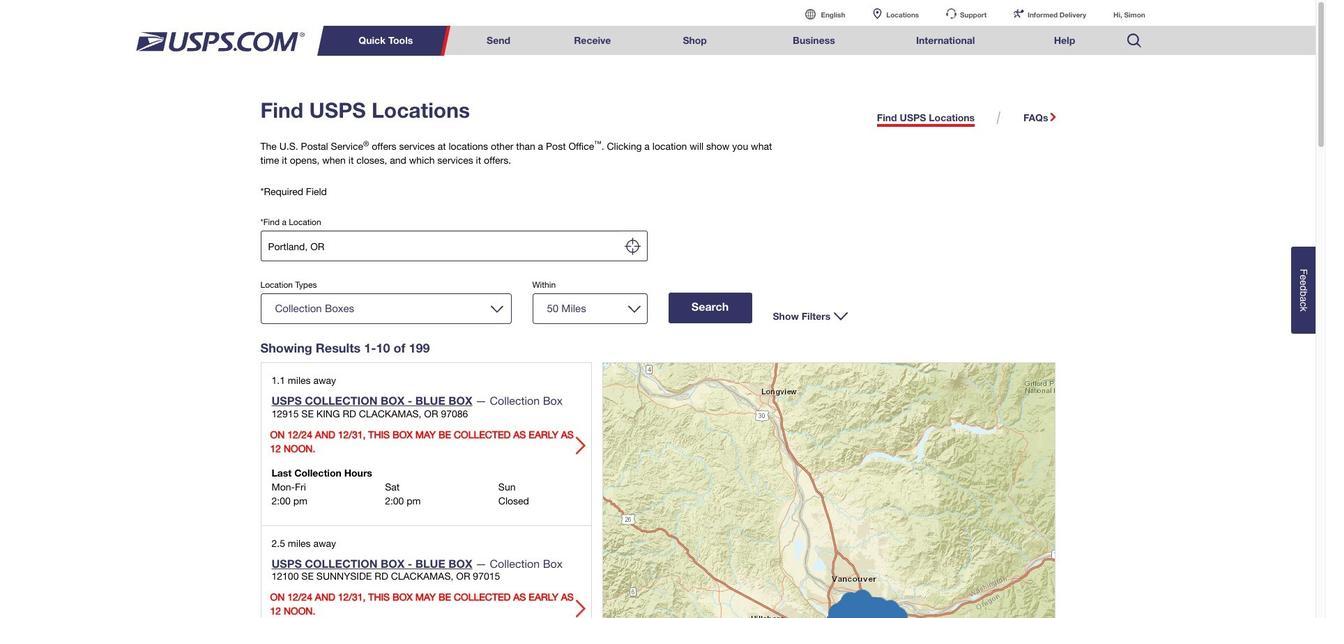 Task type: vqa. For each thing, say whether or not it's contained in the screenshot.
THE MAIL AND PACKAGES ICON
no



Task type: locate. For each thing, give the bounding box(es) containing it.
image of usps.com logo. image
[[135, 32, 304, 52]]

menu bar
[[325, 25, 1162, 55]]



Task type: describe. For each thing, give the bounding box(es) containing it.
back to top image
[[1276, 601, 1316, 618]]

City and State, or ZIP Code™ text field
[[260, 231, 619, 262]]



